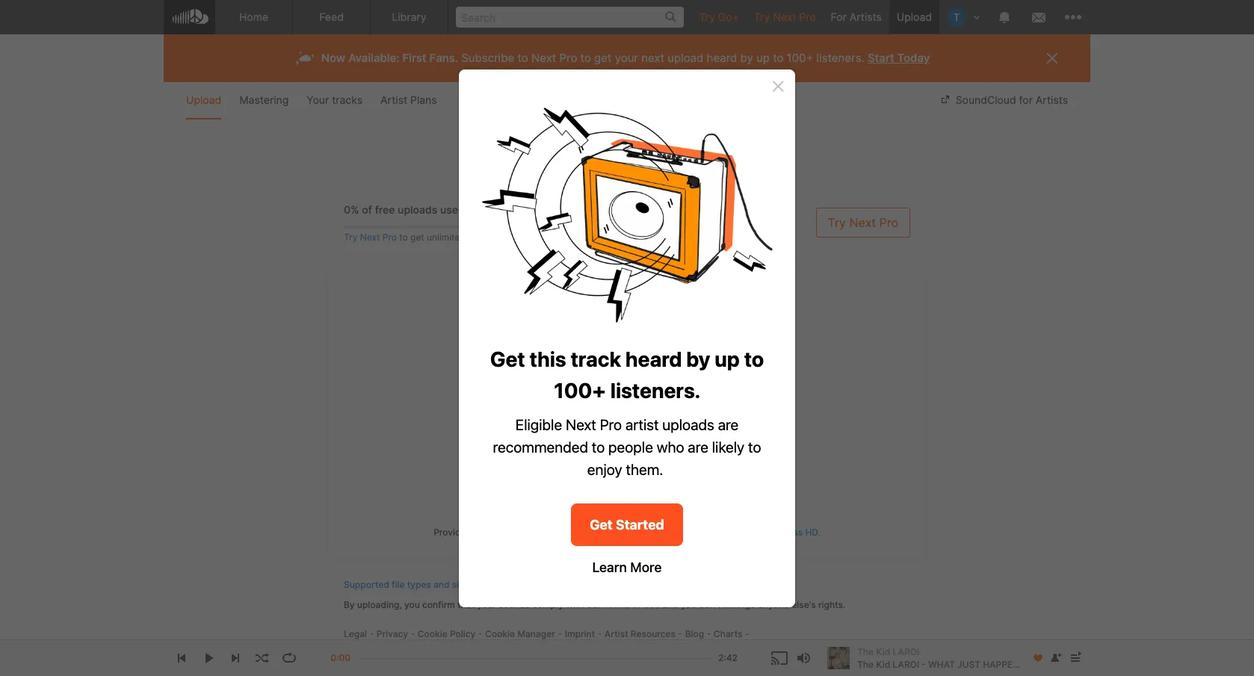 Task type: vqa. For each thing, say whether or not it's contained in the screenshot.
Ukraine (Feat. Jay5Ive) Jay Hound
no



Task type: describe. For each thing, give the bounding box(es) containing it.
don't
[[699, 599, 721, 611]]

first
[[403, 51, 426, 65]]

1 you from the left
[[404, 599, 420, 611]]

try next pro to get unlimited uploads.
[[344, 232, 504, 243]]

audio
[[631, 527, 655, 538]]

next
[[642, 51, 665, 65]]

artist resources
[[605, 628, 676, 640]]

&
[[676, 344, 686, 363]]

0 vertical spatial try next pro
[[754, 10, 816, 23]]

for artists
[[831, 10, 882, 23]]

1 vertical spatial your
[[584, 344, 619, 363]]

sizes
[[452, 579, 474, 591]]

legal link
[[344, 628, 367, 640]]

else's
[[792, 599, 816, 611]]

charts
[[714, 628, 743, 640]]

supported
[[344, 579, 389, 591]]

when
[[599, 415, 622, 427]]

mastering
[[239, 93, 289, 106]]

or choose files to upload button
[[515, 376, 739, 406]]

choose
[[573, 384, 614, 399]]

resources
[[631, 628, 676, 640]]

heard
[[707, 51, 737, 65]]

tara schultz's avatar element
[[947, 7, 967, 27]]

to right subscribe
[[518, 51, 528, 65]]

artist resources link
[[605, 628, 676, 640]]

use
[[644, 599, 660, 611]]

0 horizontal spatial for
[[583, 527, 595, 538]]

artist for artist plans
[[381, 93, 407, 106]]

today
[[897, 51, 930, 65]]

0 vertical spatial your
[[615, 51, 638, 65]]

1 horizontal spatial and
[[510, 344, 539, 363]]

private
[[665, 440, 695, 451]]

1 vertical spatial get
[[410, 232, 424, 243]]

go+
[[718, 10, 739, 23]]

(us)
[[424, 645, 444, 656]]

legal
[[344, 628, 367, 640]]

drag
[[468, 344, 505, 363]]

0% of free uploads used
[[344, 203, 465, 216]]

by uploading, you confirm that your sounds comply with our terms of use and you don't infringe anyone else's rights.
[[344, 599, 846, 611]]

try go+
[[699, 10, 739, 23]]

0 horizontal spatial artists
[[850, 10, 882, 23]]

Search search field
[[456, 7, 684, 28]]

provide flac, wav, alac, or aiff for highest audio quality. learn more about lossless hd.
[[434, 527, 821, 538]]

supported file types and sizes link
[[344, 579, 474, 591]]

by
[[344, 599, 355, 611]]

blog link
[[685, 628, 704, 640]]

to right up
[[773, 51, 784, 65]]

1 vertical spatial or
[[550, 527, 559, 538]]

make
[[533, 415, 556, 427]]

home link
[[215, 0, 293, 34]]

cookie for cookie manager
[[485, 628, 515, 640]]

0 vertical spatial tracks
[[332, 93, 363, 106]]

artist plans
[[381, 93, 437, 106]]

imprint
[[565, 628, 595, 640]]

artist plans link
[[381, 82, 437, 120]]

file
[[392, 579, 405, 591]]

try go+ link
[[692, 0, 747, 34]]

wav,
[[497, 527, 518, 538]]

language:
[[344, 645, 389, 656]]

privacy:
[[564, 440, 598, 451]]

1 vertical spatial upload link
[[186, 82, 221, 120]]

library link
[[371, 0, 449, 34]]

your tracks link
[[307, 82, 363, 120]]

supported file types and sizes
[[344, 579, 474, 591]]

plans
[[410, 93, 437, 106]]

provide
[[434, 527, 466, 538]]

our
[[587, 599, 601, 611]]

listeners.
[[817, 51, 865, 65]]

subscribe
[[461, 51, 514, 65]]

hd.
[[805, 527, 821, 538]]

cookie manager link
[[485, 628, 555, 640]]

for
[[831, 10, 847, 23]]

lossless
[[769, 527, 803, 538]]

confirm
[[422, 599, 455, 611]]

drag and drop your tracks & albums here
[[468, 344, 786, 363]]

unlimited
[[427, 232, 466, 243]]

1 vertical spatial upload
[[186, 93, 221, 106]]

2 vertical spatial your
[[477, 599, 496, 611]]

fans.
[[429, 51, 458, 65]]

by
[[740, 51, 753, 65]]

soundcloud
[[956, 93, 1016, 106]]



Task type: locate. For each thing, give the bounding box(es) containing it.
comply
[[532, 599, 564, 611]]

alac,
[[521, 527, 547, 538]]

learn
[[691, 527, 715, 538]]

1 horizontal spatial for
[[1019, 93, 1033, 106]]

infringe
[[723, 599, 756, 611]]

1 horizontal spatial cookie
[[485, 628, 515, 640]]

to up multiple
[[644, 384, 655, 399]]

1 vertical spatial files
[[661, 415, 679, 427]]

upload left mastering
[[186, 93, 221, 106]]

charts language: english (us)
[[344, 628, 743, 656]]

1 horizontal spatial upload link
[[890, 0, 940, 34]]

your right 'that'
[[477, 599, 496, 611]]

cookie down sounds
[[485, 628, 515, 640]]

1 vertical spatial try next pro
[[828, 215, 899, 230]]

free
[[375, 203, 395, 216]]

to down 0% of free uploads used
[[399, 232, 408, 243]]

rights.
[[819, 599, 846, 611]]

english
[[391, 645, 422, 656]]

and right use
[[663, 599, 679, 611]]

0 vertical spatial get
[[594, 51, 612, 65]]

0 vertical spatial upload link
[[890, 0, 940, 34]]

artist down terms
[[605, 628, 628, 640]]

1 horizontal spatial artists
[[1036, 93, 1068, 106]]

tracks left &
[[623, 344, 671, 363]]

1 vertical spatial artists
[[1036, 93, 1068, 106]]

up
[[757, 51, 770, 65]]

2 vertical spatial and
[[663, 599, 679, 611]]

0 vertical spatial or
[[558, 384, 569, 399]]

next
[[773, 10, 796, 23], [531, 51, 556, 65], [850, 215, 876, 230], [360, 232, 380, 243]]

0 horizontal spatial tracks
[[332, 93, 363, 106]]

your
[[615, 51, 638, 65], [584, 344, 619, 363], [477, 599, 496, 611]]

0 horizontal spatial you
[[404, 599, 420, 611]]

files inside button
[[617, 384, 640, 399]]

0%
[[344, 203, 359, 216]]

policy
[[450, 628, 476, 640]]

0 horizontal spatial artist
[[381, 93, 407, 106]]

0 vertical spatial upload
[[668, 51, 704, 65]]

mastering link
[[239, 82, 289, 120]]

cookie policy link
[[418, 628, 476, 640]]

1 horizontal spatial artist
[[605, 628, 628, 640]]

blog
[[685, 628, 704, 640]]

0 vertical spatial artist
[[381, 93, 407, 106]]

of right 0%
[[362, 203, 372, 216]]

selected
[[697, 415, 734, 427]]

files left are
[[661, 415, 679, 427]]

terms of use link
[[603, 599, 660, 611]]

0 vertical spatial files
[[617, 384, 640, 399]]

of left use
[[632, 599, 641, 611]]

privacy
[[377, 628, 408, 640]]

flac,
[[468, 527, 494, 538]]

artists right soundcloud
[[1036, 93, 1068, 106]]

uploading,
[[357, 599, 402, 611]]

a
[[559, 415, 564, 427]]

cookie for cookie policy
[[418, 628, 448, 640]]

or choose files to upload
[[558, 384, 697, 399]]

0 vertical spatial upload
[[897, 10, 932, 23]]

to inside button
[[644, 384, 655, 399]]

1 vertical spatial tracks
[[623, 344, 671, 363]]

anyone
[[758, 599, 789, 611]]

0 horizontal spatial get
[[410, 232, 424, 243]]

aiff
[[561, 527, 580, 538]]

or
[[558, 384, 569, 399], [550, 527, 559, 538]]

get left next
[[594, 51, 612, 65]]

your
[[307, 93, 329, 106]]

cookie up (us)
[[418, 628, 448, 640]]

more
[[717, 527, 739, 538]]

for right soundcloud
[[1019, 93, 1033, 106]]

1 horizontal spatial tracks
[[623, 344, 671, 363]]

and left drop
[[510, 344, 539, 363]]

about
[[742, 527, 766, 538]]

tracks right the your
[[332, 93, 363, 106]]

playlist
[[566, 415, 597, 427]]

1 vertical spatial for
[[583, 527, 595, 538]]

1 horizontal spatial get
[[594, 51, 612, 65]]

get down uploads
[[410, 232, 424, 243]]

that
[[458, 599, 475, 611]]

you left don't
[[681, 599, 697, 611]]

2 you from the left
[[681, 599, 697, 611]]

1 vertical spatial artist
[[605, 628, 628, 640]]

for artists link
[[823, 0, 890, 34]]

1 horizontal spatial of
[[632, 599, 641, 611]]

upload link left 'mastering' link
[[186, 82, 221, 120]]

upload up today
[[897, 10, 932, 23]]

for right aiff at the left of page
[[583, 527, 595, 538]]

artist
[[381, 93, 407, 106], [605, 628, 628, 640]]

to
[[518, 51, 528, 65], [581, 51, 591, 65], [773, 51, 784, 65], [399, 232, 408, 243], [644, 384, 655, 399]]

0 horizontal spatial files
[[617, 384, 640, 399]]

100+
[[787, 51, 814, 65]]

files up make a playlist when multiple files are selected
[[617, 384, 640, 399]]

upload up are
[[658, 384, 697, 399]]

you down supported file types and sizes
[[404, 599, 420, 611]]

your tracks
[[307, 93, 363, 106]]

used
[[440, 203, 465, 216]]

None search field
[[449, 0, 692, 34]]

0 vertical spatial for
[[1019, 93, 1033, 106]]

drop
[[544, 344, 580, 363]]

1 vertical spatial upload
[[658, 384, 697, 399]]

public
[[618, 440, 644, 451]]

feed
[[319, 10, 344, 23]]

your up choose
[[584, 344, 619, 363]]

for
[[1019, 93, 1033, 106], [583, 527, 595, 538]]

or inside or choose files to upload button
[[558, 384, 569, 399]]

try
[[699, 10, 715, 23], [754, 10, 770, 23], [828, 215, 846, 230], [344, 232, 358, 243]]

1 vertical spatial and
[[434, 579, 450, 591]]

soundcloud for artists link
[[939, 82, 1068, 120]]

and up the confirm
[[434, 579, 450, 591]]

your left next
[[615, 51, 638, 65]]

imprint link
[[565, 628, 595, 640]]

1 horizontal spatial files
[[661, 415, 679, 427]]

upload link up today
[[890, 0, 940, 34]]

1 cookie from the left
[[418, 628, 448, 640]]

artists right for
[[850, 10, 882, 23]]

upload right next
[[668, 51, 704, 65]]

0 horizontal spatial of
[[362, 203, 372, 216]]

to down the search search field
[[581, 51, 591, 65]]

with
[[566, 599, 585, 611]]

upload link
[[890, 0, 940, 34], [186, 82, 221, 120]]

1 horizontal spatial upload
[[897, 10, 932, 23]]

cookie policy
[[418, 628, 476, 640]]

0 horizontal spatial try next pro
[[754, 10, 816, 23]]

artist for artist resources
[[605, 628, 628, 640]]

feed link
[[293, 0, 371, 34]]

0 horizontal spatial upload link
[[186, 82, 221, 120]]

1 horizontal spatial you
[[681, 599, 697, 611]]

0 horizontal spatial upload
[[186, 93, 221, 106]]

you
[[404, 599, 420, 611], [681, 599, 697, 611]]

2 horizontal spatial and
[[663, 599, 679, 611]]

0 vertical spatial of
[[362, 203, 372, 216]]

manager
[[518, 628, 555, 640]]

try next pro link
[[747, 0, 823, 34], [816, 208, 911, 238], [344, 232, 397, 243]]

multiple
[[625, 415, 659, 427]]

cookie manager
[[485, 628, 555, 640]]

or left aiff at the left of page
[[550, 527, 559, 538]]

learn more about lossless hd. link
[[691, 527, 821, 538]]

of
[[362, 203, 372, 216], [632, 599, 641, 611]]

1 horizontal spatial try next pro
[[828, 215, 899, 230]]

charts link
[[714, 628, 743, 640]]

available:
[[348, 51, 400, 65]]

home
[[239, 10, 268, 23]]

sounds
[[499, 599, 530, 611]]

soundcloud for artists
[[956, 93, 1068, 106]]

or up "a"
[[558, 384, 569, 399]]

1 vertical spatial of
[[632, 599, 641, 611]]

2 cookie from the left
[[485, 628, 515, 640]]

0 horizontal spatial cookie
[[418, 628, 448, 640]]

0 vertical spatial and
[[510, 344, 539, 363]]

0 horizontal spatial and
[[434, 579, 450, 591]]

artist left plans on the left
[[381, 93, 407, 106]]

upload inside or choose files to upload button
[[658, 384, 697, 399]]

start today link
[[868, 51, 930, 65]]

now
[[321, 51, 346, 65]]

0 vertical spatial artists
[[850, 10, 882, 23]]

upload
[[897, 10, 932, 23], [186, 93, 221, 106]]

start
[[868, 51, 894, 65]]

make a playlist when multiple files are selected
[[533, 415, 734, 427]]

privacy link
[[377, 628, 408, 640]]

uploads.
[[468, 232, 504, 243]]



